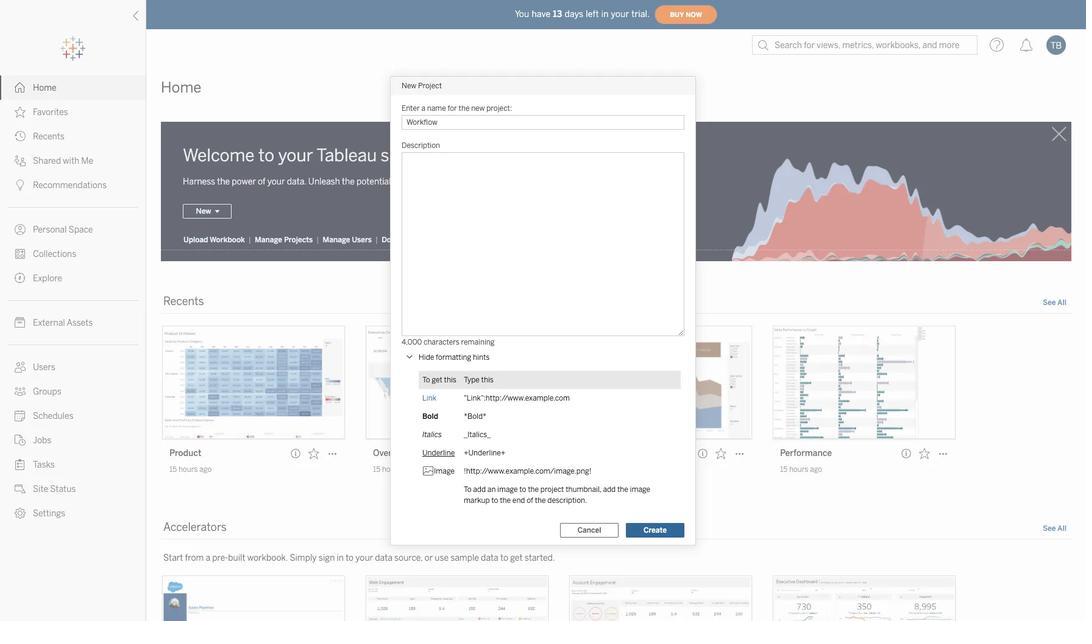 Task type: describe. For each thing, give the bounding box(es) containing it.
new for new project
[[402, 81, 416, 90]]

hide formatting hints button
[[403, 350, 492, 365]]

harness
[[183, 177, 215, 187]]

harness the power of your data. unleash the potential of your people.
[[183, 177, 451, 187]]

by text only_f5he34f image for groups
[[15, 386, 26, 397]]

by text only_f5he34f image for tasks
[[15, 460, 26, 471]]

2 manage from the left
[[323, 236, 350, 245]]

characters
[[424, 338, 459, 346]]

favorites
[[33, 107, 68, 118]]

users link
[[0, 355, 146, 380]]

site
[[33, 485, 48, 495]]

upload workbook button
[[183, 235, 245, 245]]

explore link
[[0, 266, 146, 291]]

get inside new project dialog
[[432, 376, 442, 384]]

to down an
[[491, 496, 498, 505]]

hours for product
[[178, 466, 198, 474]]

use
[[435, 554, 449, 564]]

upload
[[183, 236, 208, 245]]

!http://www.example.com/image.png!
[[464, 467, 591, 476]]

the right unleash
[[342, 177, 355, 187]]

"link":http://www.example.com
[[464, 394, 570, 403]]

to right welcome
[[258, 146, 274, 166]]

see for accelerators
[[1043, 525, 1056, 534]]

settings
[[33, 509, 65, 519]]

space
[[69, 225, 93, 235]]

upload workbook | manage projects | manage users | download tableau desktop
[[183, 236, 475, 245]]

groups
[[33, 387, 61, 397]]

potential
[[357, 177, 391, 187]]

2 add from the left
[[603, 485, 616, 494]]

the down project
[[535, 496, 546, 505]]

navigation panel element
[[0, 37, 146, 526]]

0 horizontal spatial tableau
[[316, 146, 377, 166]]

new project
[[402, 81, 442, 90]]

1 horizontal spatial tableau
[[418, 236, 445, 245]]

15 hours ago for product
[[169, 466, 212, 474]]

shared with me
[[33, 156, 93, 166]]

home inside main navigation. press the up and down arrow keys to access links. element
[[33, 83, 57, 93]]

your right sign
[[356, 554, 373, 564]]

by text only_f5he34f image for settings
[[15, 508, 26, 519]]

15 for overview
[[373, 466, 380, 474]]

15 for performance
[[780, 466, 788, 474]]

15 for product
[[169, 466, 177, 474]]

tasks
[[33, 460, 55, 471]]

15 hours ago for performance
[[780, 466, 822, 474]]

0 vertical spatial in
[[601, 9, 609, 19]]

see all for accelerators
[[1043, 525, 1067, 534]]

ago for overview
[[403, 466, 415, 474]]

or
[[425, 554, 433, 564]]

users inside main navigation. press the up and down arrow keys to access links. element
[[33, 363, 55, 373]]

3 15 hours ago from the left
[[577, 466, 619, 474]]

create button
[[626, 523, 684, 538]]

formatting
[[436, 353, 471, 362]]

1 vertical spatial a
[[206, 554, 210, 564]]

the right thumbnail,
[[617, 485, 628, 494]]

all for recents
[[1057, 299, 1067, 307]]

link link
[[422, 394, 436, 403]]

project
[[540, 485, 564, 494]]

by text only_f5he34f image for explore
[[15, 273, 26, 284]]

workbook
[[210, 236, 245, 245]]

external assets link
[[0, 311, 146, 335]]

workbook.
[[247, 554, 288, 564]]

days
[[565, 9, 583, 19]]

start from a pre-built workbook. simply sign in to your data source, or use sample data to get started.
[[163, 554, 555, 564]]

cancel button
[[560, 523, 619, 538]]

download
[[382, 236, 416, 245]]

1 horizontal spatial users
[[352, 236, 372, 245]]

site status link
[[0, 477, 146, 502]]

enter
[[402, 104, 420, 112]]

1 this from the left
[[444, 376, 456, 384]]

2 | from the left
[[316, 236, 319, 245]]

download tableau desktop link
[[381, 235, 476, 245]]

Enter a name for the new project: text field
[[402, 115, 684, 130]]

favorites link
[[0, 100, 146, 124]]

all for accelerators
[[1057, 525, 1067, 534]]

hints
[[473, 353, 490, 362]]

project:
[[486, 104, 512, 112]]

3 ago from the left
[[606, 466, 619, 474]]

by text only_f5he34f image for jobs
[[15, 435, 26, 446]]

buy now button
[[655, 5, 717, 24]]

jobs
[[33, 436, 51, 446]]

personal space
[[33, 225, 93, 235]]

me
[[81, 156, 93, 166]]

+underline+
[[464, 449, 506, 457]]

welcome to your tableau site
[[183, 146, 409, 166]]

by text only_f5he34f image for recents
[[15, 131, 26, 142]]

by text only_f5he34f image for collections
[[15, 249, 26, 260]]

started.
[[525, 554, 555, 564]]

type this
[[464, 376, 494, 384]]

manage users link
[[322, 235, 372, 245]]

by text only_f5he34f image for recommendations
[[15, 180, 26, 191]]

sample
[[451, 554, 479, 564]]

0 horizontal spatial of
[[258, 177, 266, 187]]

by text only_f5he34f image for favorites
[[15, 107, 26, 118]]

ago for performance
[[810, 466, 822, 474]]

description.
[[547, 496, 587, 505]]

pre-
[[212, 554, 228, 564]]

external assets
[[33, 318, 93, 329]]

the right the for
[[459, 104, 470, 112]]

1 horizontal spatial of
[[393, 177, 401, 187]]

see all link for recents
[[1043, 298, 1067, 310]]

enter a name for the new project:
[[402, 104, 512, 112]]

a inside new project dialog
[[421, 104, 425, 112]]

now
[[686, 11, 702, 19]]

to get this
[[422, 376, 456, 384]]

your left people.
[[403, 177, 420, 187]]

power
[[232, 177, 256, 187]]

2 this from the left
[[481, 376, 494, 384]]

cancel
[[577, 526, 601, 535]]

collections
[[33, 249, 76, 260]]

overview
[[373, 449, 410, 459]]

left
[[586, 9, 599, 19]]

description
[[402, 141, 440, 150]]

end
[[512, 496, 525, 505]]

sign
[[319, 554, 335, 564]]

external
[[33, 318, 65, 329]]

schedules link
[[0, 404, 146, 428]]

link
[[422, 394, 436, 403]]

new
[[471, 104, 485, 112]]



Task type: locate. For each thing, give the bounding box(es) containing it.
by text only_f5he34f image inside collections link
[[15, 249, 26, 260]]

1 vertical spatial users
[[33, 363, 55, 373]]

| left download
[[375, 236, 378, 245]]

1 see from the top
[[1043, 299, 1056, 307]]

to left started.
[[500, 554, 508, 564]]

by text only_f5he34f image for users
[[15, 362, 26, 373]]

ago
[[199, 466, 212, 474], [403, 466, 415, 474], [606, 466, 619, 474], [810, 466, 822, 474]]

2 data from the left
[[481, 554, 498, 564]]

1 | from the left
[[249, 236, 251, 245]]

5 by text only_f5he34f image from the top
[[15, 362, 26, 373]]

6 by text only_f5he34f image from the top
[[15, 411, 26, 422]]

schedules
[[33, 411, 73, 422]]

3 | from the left
[[375, 236, 378, 245]]

home link
[[0, 76, 146, 100]]

new inside popup button
[[196, 207, 211, 216]]

tableau up unleash
[[316, 146, 377, 166]]

to for to add an image to the project thumbnail, add the image markup to the end of the description.
[[464, 485, 471, 494]]

by text only_f5he34f image inside "users" link
[[15, 362, 26, 373]]

2 image from the left
[[630, 485, 650, 494]]

1 horizontal spatial in
[[601, 9, 609, 19]]

3 by text only_f5he34f image from the top
[[15, 180, 26, 191]]

2 see all from the top
[[1043, 525, 1067, 534]]

new inside dialog
[[402, 81, 416, 90]]

by text only_f5he34f image inside tasks link
[[15, 460, 26, 471]]

2 by text only_f5he34f image from the top
[[15, 131, 26, 142]]

4,000 characters remaining
[[402, 338, 495, 346]]

0 vertical spatial new
[[402, 81, 416, 90]]

by text only_f5he34f image
[[15, 107, 26, 118], [15, 155, 26, 166], [15, 180, 26, 191], [15, 249, 26, 260], [15, 318, 26, 329], [15, 386, 26, 397], [15, 460, 26, 471]]

1 vertical spatial see
[[1043, 525, 1056, 534]]

0 horizontal spatial to
[[422, 376, 430, 384]]

data right sample
[[481, 554, 498, 564]]

1 horizontal spatial image
[[630, 485, 650, 494]]

by text only_f5he34f image inside home link
[[15, 82, 26, 93]]

welcome
[[183, 146, 255, 166]]

1 vertical spatial see all
[[1043, 525, 1067, 534]]

by text only_f5he34f image inside jobs link
[[15, 435, 26, 446]]

a left pre-
[[206, 554, 210, 564]]

4,000
[[402, 338, 422, 346]]

1 by text only_f5he34f image from the top
[[15, 107, 26, 118]]

add up markup
[[473, 485, 486, 494]]

0 horizontal spatial |
[[249, 236, 251, 245]]

by text only_f5he34f image for shared with me
[[15, 155, 26, 166]]

1 see all link from the top
[[1043, 298, 1067, 310]]

users up 'groups'
[[33, 363, 55, 373]]

manage right projects
[[323, 236, 350, 245]]

this right 'type'
[[481, 376, 494, 384]]

1 manage from the left
[[255, 236, 282, 245]]

0 vertical spatial a
[[421, 104, 425, 112]]

0 vertical spatial get
[[432, 376, 442, 384]]

Description text field
[[402, 152, 684, 336]]

simply
[[290, 554, 317, 564]]

to up markup
[[464, 485, 471, 494]]

italics
[[422, 431, 442, 439]]

2 15 from the left
[[373, 466, 380, 474]]

2 ago from the left
[[403, 466, 415, 474]]

thumbnail,
[[566, 485, 601, 494]]

9 by text only_f5he34f image from the top
[[15, 508, 26, 519]]

by text only_f5he34f image for personal space
[[15, 224, 26, 235]]

the left project
[[528, 485, 539, 494]]

name
[[427, 104, 446, 112]]

by text only_f5he34f image inside groups link
[[15, 386, 26, 397]]

collections link
[[0, 242, 146, 266]]

a
[[421, 104, 425, 112], [206, 554, 210, 564]]

13
[[553, 9, 562, 19]]

an
[[487, 485, 496, 494]]

explore
[[33, 274, 62, 284]]

5 by text only_f5he34f image from the top
[[15, 318, 26, 329]]

1 hours from the left
[[178, 466, 198, 474]]

| right projects
[[316, 236, 319, 245]]

_italics_
[[464, 431, 491, 439]]

1 horizontal spatial recents
[[163, 295, 204, 309]]

15 hours ago down product
[[169, 466, 212, 474]]

1 horizontal spatial to
[[464, 485, 471, 494]]

15 down performance
[[780, 466, 788, 474]]

jobs link
[[0, 428, 146, 453]]

3 hours from the left
[[586, 466, 605, 474]]

ago down performance
[[810, 466, 822, 474]]

0 vertical spatial recents
[[33, 132, 64, 142]]

of right 'potential'
[[393, 177, 401, 187]]

hours up thumbnail,
[[586, 466, 605, 474]]

unleash
[[308, 177, 340, 187]]

by text only_f5he34f image inside shared with me link
[[15, 155, 26, 166]]

2 by text only_f5he34f image from the top
[[15, 155, 26, 166]]

1 vertical spatial all
[[1057, 525, 1067, 534]]

15 down product
[[169, 466, 177, 474]]

tableau
[[316, 146, 377, 166], [418, 236, 445, 245]]

product
[[169, 449, 201, 459]]

in
[[601, 9, 609, 19], [337, 554, 344, 564]]

8 by text only_f5he34f image from the top
[[15, 484, 26, 495]]

3 by text only_f5he34f image from the top
[[15, 224, 26, 235]]

by text only_f5he34f image left 'groups'
[[15, 386, 26, 397]]

for
[[448, 104, 457, 112]]

1 vertical spatial see all link
[[1043, 524, 1067, 537]]

settings link
[[0, 502, 146, 526]]

add right thumbnail,
[[603, 485, 616, 494]]

hours down overview
[[382, 466, 401, 474]]

site status
[[33, 485, 76, 495]]

0 horizontal spatial a
[[206, 554, 210, 564]]

main navigation. press the up and down arrow keys to access links. element
[[0, 76, 146, 526]]

0 horizontal spatial recents
[[33, 132, 64, 142]]

image up the create
[[630, 485, 650, 494]]

1 all from the top
[[1057, 299, 1067, 307]]

manage projects link
[[254, 235, 313, 245]]

by text only_f5he34f image left "tasks"
[[15, 460, 26, 471]]

by text only_f5he34f image inside explore "link"
[[15, 273, 26, 284]]

shared with me link
[[0, 149, 146, 173]]

image up end
[[497, 485, 518, 494]]

with
[[63, 156, 79, 166]]

image
[[497, 485, 518, 494], [630, 485, 650, 494]]

0 vertical spatial see all link
[[1043, 298, 1067, 310]]

0 vertical spatial see
[[1043, 299, 1056, 307]]

0 vertical spatial tableau
[[316, 146, 377, 166]]

1 vertical spatial to
[[464, 485, 471, 494]]

1 15 from the left
[[169, 466, 177, 474]]

|
[[249, 236, 251, 245], [316, 236, 319, 245], [375, 236, 378, 245]]

new project dialog
[[391, 76, 695, 545]]

have
[[532, 9, 551, 19]]

by text only_f5he34f image left the recommendations
[[15, 180, 26, 191]]

0 horizontal spatial users
[[33, 363, 55, 373]]

by text only_f5he34f image for schedules
[[15, 411, 26, 422]]

by text only_f5he34f image inside the external assets link
[[15, 318, 26, 329]]

0 horizontal spatial data
[[375, 554, 392, 564]]

1 15 hours ago from the left
[[169, 466, 212, 474]]

by text only_f5he34f image left favorites
[[15, 107, 26, 118]]

to right sign
[[346, 554, 354, 564]]

6 by text only_f5he34f image from the top
[[15, 386, 26, 397]]

0 horizontal spatial new
[[196, 207, 211, 216]]

15 up thumbnail,
[[577, 466, 584, 474]]

by text only_f5he34f image for external assets
[[15, 318, 26, 329]]

trial.
[[631, 9, 650, 19]]

type
[[464, 376, 480, 384]]

users left download
[[352, 236, 372, 245]]

data.
[[287, 177, 306, 187]]

to
[[258, 146, 274, 166], [519, 485, 526, 494], [491, 496, 498, 505], [346, 554, 354, 564], [500, 554, 508, 564]]

by text only_f5he34f image
[[15, 82, 26, 93], [15, 131, 26, 142], [15, 224, 26, 235], [15, 273, 26, 284], [15, 362, 26, 373], [15, 411, 26, 422], [15, 435, 26, 446], [15, 484, 26, 495], [15, 508, 26, 519]]

hours down product
[[178, 466, 198, 474]]

new
[[402, 81, 416, 90], [196, 207, 211, 216]]

by text only_f5he34f image left "external" at the bottom left of page
[[15, 318, 26, 329]]

0 vertical spatial to
[[422, 376, 430, 384]]

site
[[381, 146, 409, 166]]

in right sign
[[337, 554, 344, 564]]

1 vertical spatial get
[[510, 554, 523, 564]]

4 ago from the left
[[810, 466, 822, 474]]

buy
[[670, 11, 684, 19]]

1 vertical spatial tableau
[[418, 236, 445, 245]]

of right end
[[527, 496, 533, 505]]

this left 'type'
[[444, 376, 456, 384]]

start
[[163, 554, 183, 564]]

by text only_f5he34f image for site status
[[15, 484, 26, 495]]

to inside to add an image to the project thumbnail, add the image markup to the end of the description.
[[464, 485, 471, 494]]

0 vertical spatial see all
[[1043, 299, 1067, 307]]

hours for performance
[[789, 466, 808, 474]]

0 horizontal spatial get
[[432, 376, 442, 384]]

the left end
[[500, 496, 511, 505]]

by text only_f5he34f image inside "settings" link
[[15, 508, 26, 519]]

see
[[1043, 299, 1056, 307], [1043, 525, 1056, 534]]

4 by text only_f5he34f image from the top
[[15, 273, 26, 284]]

status
[[50, 485, 76, 495]]

bold
[[422, 412, 438, 421]]

data left source,
[[375, 554, 392, 564]]

see all link for accelerators
[[1043, 524, 1067, 537]]

by text only_f5he34f image inside schedules link
[[15, 411, 26, 422]]

you
[[515, 9, 529, 19]]

source,
[[394, 554, 423, 564]]

1 data from the left
[[375, 554, 392, 564]]

4 15 hours ago from the left
[[780, 466, 822, 474]]

your up data.
[[278, 146, 313, 166]]

15 hours ago for overview
[[373, 466, 415, 474]]

0 vertical spatial users
[[352, 236, 372, 245]]

1 vertical spatial new
[[196, 207, 211, 216]]

to add an image to the project thumbnail, add the image markup to the end of the description.
[[464, 485, 650, 505]]

1 horizontal spatial data
[[481, 554, 498, 564]]

get left started.
[[510, 554, 523, 564]]

see for recents
[[1043, 299, 1056, 307]]

by text only_f5he34f image inside recents link
[[15, 131, 26, 142]]

users
[[352, 236, 372, 245], [33, 363, 55, 373]]

image
[[434, 467, 455, 476]]

0 horizontal spatial add
[[473, 485, 486, 494]]

get up the link link
[[432, 376, 442, 384]]

new left project
[[402, 81, 416, 90]]

markup
[[464, 496, 490, 505]]

0 horizontal spatial manage
[[255, 236, 282, 245]]

shared
[[33, 156, 61, 166]]

4 hours from the left
[[789, 466, 808, 474]]

1 vertical spatial recents
[[163, 295, 204, 309]]

15 hours ago
[[169, 466, 212, 474], [373, 466, 415, 474], [577, 466, 619, 474], [780, 466, 822, 474]]

hours for overview
[[382, 466, 401, 474]]

buy now
[[670, 11, 702, 19]]

to up the link link
[[422, 376, 430, 384]]

1 horizontal spatial manage
[[323, 236, 350, 245]]

0 vertical spatial all
[[1057, 299, 1067, 307]]

desktop
[[446, 236, 475, 245]]

see all link
[[1043, 298, 1067, 310], [1043, 524, 1067, 537]]

2 horizontal spatial |
[[375, 236, 378, 245]]

see all
[[1043, 299, 1067, 307], [1043, 525, 1067, 534]]

create
[[644, 526, 667, 535]]

15 hours ago down overview
[[373, 466, 415, 474]]

tasks link
[[0, 453, 146, 477]]

3 15 from the left
[[577, 466, 584, 474]]

from
[[185, 554, 204, 564]]

by text only_f5he34f image for home
[[15, 82, 26, 93]]

remaining
[[461, 338, 495, 346]]

2 15 hours ago from the left
[[373, 466, 415, 474]]

assets
[[67, 318, 93, 329]]

recommendations link
[[0, 173, 146, 197]]

4 15 from the left
[[780, 466, 788, 474]]

the left power at the left top of the page
[[217, 177, 230, 187]]

recommendations
[[33, 180, 107, 191]]

1 horizontal spatial get
[[510, 554, 523, 564]]

1 horizontal spatial new
[[402, 81, 416, 90]]

your left trial.
[[611, 9, 629, 19]]

15 hours ago up thumbnail,
[[577, 466, 619, 474]]

of inside to add an image to the project thumbnail, add the image markup to the end of the description.
[[527, 496, 533, 505]]

you have 13 days left in your trial.
[[515, 9, 650, 19]]

*bold*
[[464, 412, 486, 421]]

tableau left desktop
[[418, 236, 445, 245]]

by text only_f5he34f image inside the "favorites" link
[[15, 107, 26, 118]]

1 vertical spatial in
[[337, 554, 344, 564]]

1 ago from the left
[[199, 466, 212, 474]]

to for to get this
[[422, 376, 430, 384]]

by text only_f5he34f image left shared
[[15, 155, 26, 166]]

0 horizontal spatial image
[[497, 485, 518, 494]]

0 horizontal spatial this
[[444, 376, 456, 384]]

15 down overview
[[373, 466, 380, 474]]

2 see all link from the top
[[1043, 524, 1067, 537]]

1 horizontal spatial home
[[161, 79, 201, 96]]

1 image from the left
[[497, 485, 518, 494]]

1 see all from the top
[[1043, 299, 1067, 307]]

project
[[418, 81, 442, 90]]

by text only_f5he34f image inside site status link
[[15, 484, 26, 495]]

1 by text only_f5he34f image from the top
[[15, 82, 26, 93]]

7 by text only_f5he34f image from the top
[[15, 435, 26, 446]]

manage left projects
[[255, 236, 282, 245]]

new for new
[[196, 207, 211, 216]]

2 horizontal spatial of
[[527, 496, 533, 505]]

15
[[169, 466, 177, 474], [373, 466, 380, 474], [577, 466, 584, 474], [780, 466, 788, 474]]

ago up to add an image to the project thumbnail, add the image markup to the end of the description.
[[606, 466, 619, 474]]

your left data.
[[267, 177, 285, 187]]

by text only_f5he34f image inside personal space link
[[15, 224, 26, 235]]

your
[[611, 9, 629, 19], [278, 146, 313, 166], [267, 177, 285, 187], [403, 177, 420, 187], [356, 554, 373, 564]]

see all for recents
[[1043, 299, 1067, 307]]

all
[[1057, 299, 1067, 307], [1057, 525, 1067, 534]]

hours down performance
[[789, 466, 808, 474]]

ago down overview
[[403, 466, 415, 474]]

1 horizontal spatial add
[[603, 485, 616, 494]]

7 by text only_f5he34f image from the top
[[15, 460, 26, 471]]

1 horizontal spatial this
[[481, 376, 494, 384]]

new button
[[183, 204, 232, 219]]

to up end
[[519, 485, 526, 494]]

by text only_f5he34f image inside recommendations link
[[15, 180, 26, 191]]

| right workbook
[[249, 236, 251, 245]]

0 horizontal spatial home
[[33, 83, 57, 93]]

2 all from the top
[[1057, 525, 1067, 534]]

ago for product
[[199, 466, 212, 474]]

new up upload
[[196, 207, 211, 216]]

0 horizontal spatial in
[[337, 554, 344, 564]]

4 by text only_f5he34f image from the top
[[15, 249, 26, 260]]

2 see from the top
[[1043, 525, 1056, 534]]

ago down product
[[199, 466, 212, 474]]

of right power at the left top of the page
[[258, 177, 266, 187]]

1 horizontal spatial a
[[421, 104, 425, 112]]

in right left
[[601, 9, 609, 19]]

1 add from the left
[[473, 485, 486, 494]]

1 horizontal spatial |
[[316, 236, 319, 245]]

recents inside main navigation. press the up and down arrow keys to access links. element
[[33, 132, 64, 142]]

performance
[[780, 449, 832, 459]]

people.
[[422, 177, 451, 187]]

2 hours from the left
[[382, 466, 401, 474]]

by text only_f5he34f image left collections
[[15, 249, 26, 260]]

15 hours ago down performance
[[780, 466, 822, 474]]

personal space link
[[0, 218, 146, 242]]

a right enter
[[421, 104, 425, 112]]



Task type: vqa. For each thing, say whether or not it's contained in the screenshot.
name
yes



